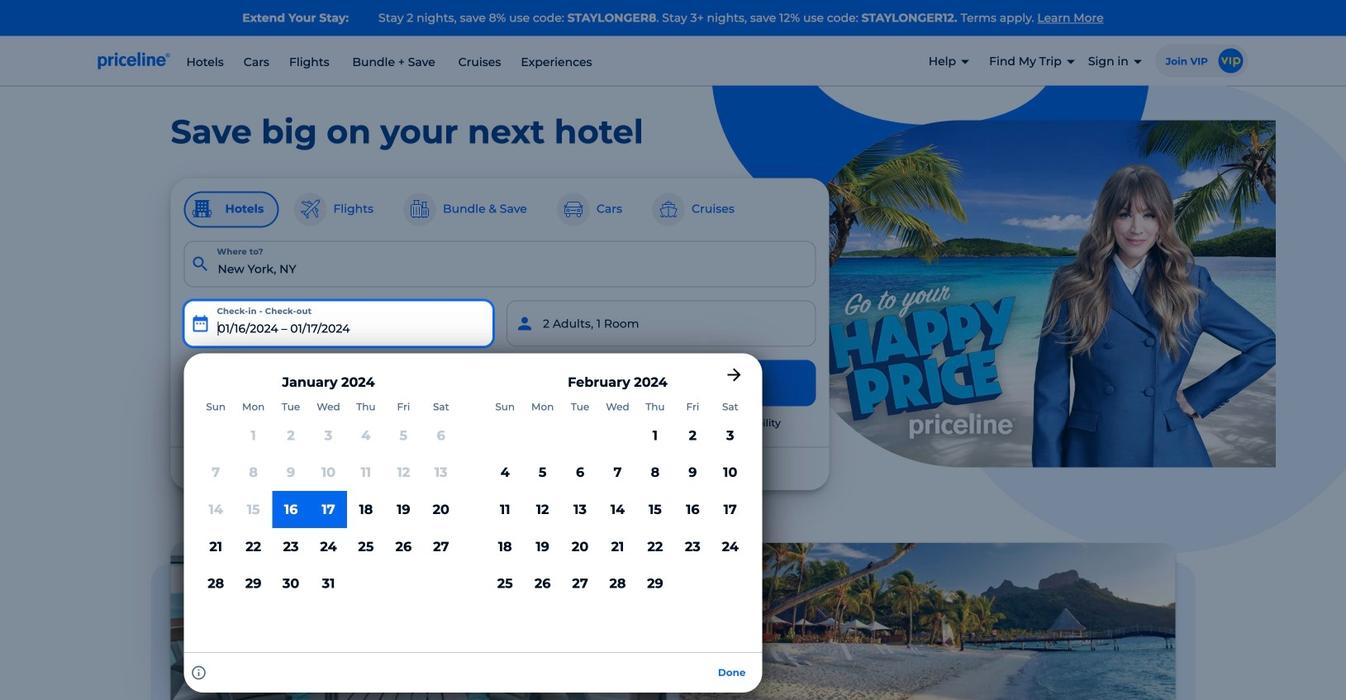 Task type: locate. For each thing, give the bounding box(es) containing it.
None field
[[184, 241, 816, 287]]

Check-in - Check-out field
[[184, 301, 494, 347]]

Where to? field
[[184, 241, 816, 287]]

traveler selection text field
[[507, 301, 816, 347]]

show march 2024 image
[[725, 365, 744, 385]]



Task type: vqa. For each thing, say whether or not it's contained in the screenshot.
Departing from? 'field'
no



Task type: describe. For each thing, give the bounding box(es) containing it.
vip badge icon image
[[1219, 48, 1244, 73]]

types of travel tab list
[[184, 191, 816, 228]]

priceline.com home image
[[98, 52, 170, 70]]



